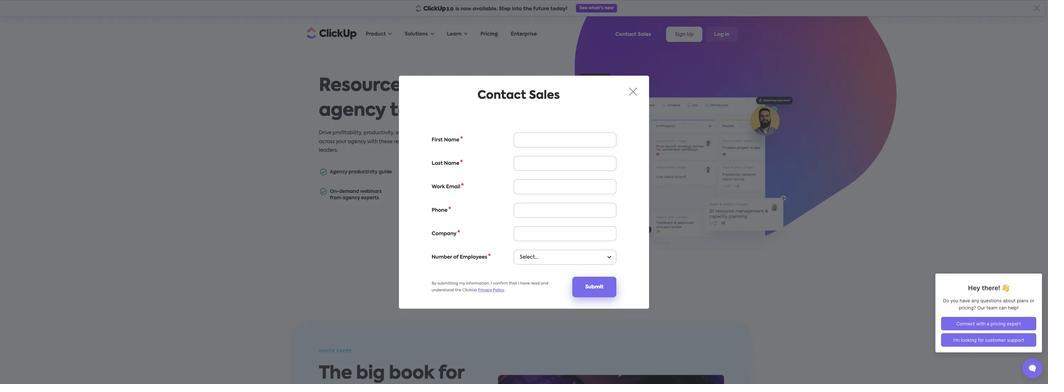 Task type: vqa. For each thing, say whether or not it's contained in the screenshot.
the Learn dropdown button
no



Task type: locate. For each thing, give the bounding box(es) containing it.
&
[[450, 190, 453, 194]]

none telephone field inside contact sales dialog
[[514, 203, 617, 218]]

0 horizontal spatial i
[[491, 282, 492, 286]]

none text field inside contact sales dialog
[[514, 156, 617, 171]]

and inside by submitting my information, i confirm that i have read and understood the clickup
[[541, 282, 548, 286]]

1 vertical spatial and
[[541, 282, 548, 286]]

webinars
[[360, 190, 382, 194]]

submit button
[[573, 277, 617, 297]]

management
[[431, 130, 465, 135]]

experts
[[361, 196, 379, 200]]

agency up profitability,
[[319, 102, 386, 120]]

information,
[[466, 282, 490, 286]]

and right read
[[541, 282, 548, 286]]

paper
[[337, 349, 352, 353]]

resources for agency teams.
[[319, 77, 452, 120]]

*
[[460, 136, 463, 142], [460, 160, 463, 166], [461, 183, 464, 189], [448, 207, 451, 213], [457, 230, 460, 236], [488, 254, 491, 260]]

name
[[444, 137, 460, 142], [444, 161, 460, 166]]

clickup
[[462, 288, 477, 292]]

of
[[453, 255, 459, 260]]

and up resources
[[396, 130, 405, 135]]

privacy policy .
[[478, 288, 505, 292]]

0 vertical spatial for
[[415, 77, 441, 95]]

None telephone field
[[514, 203, 617, 218]]

0 vertical spatial name
[[444, 137, 460, 142]]

* right last name
[[460, 160, 463, 166]]

big
[[356, 365, 385, 383]]

first name
[[432, 137, 460, 142]]

informed
[[418, 139, 441, 144]]

* down management
[[460, 136, 463, 142]]

last
[[432, 161, 443, 166]]

to
[[425, 190, 430, 194]]

i
[[491, 282, 492, 286], [518, 282, 519, 286]]

with
[[367, 139, 378, 144]]

1 vertical spatial name
[[444, 161, 460, 166]]

for
[[415, 77, 441, 95], [438, 365, 464, 383]]

white
[[319, 349, 335, 353]]

list containing agency productivity guide
[[319, 165, 475, 205]]

productivity,
[[364, 130, 395, 135]]

the
[[455, 288, 461, 292]]

* for first name
[[460, 136, 463, 142]]

* right employees
[[488, 254, 491, 260]]

* up best
[[461, 183, 464, 189]]

workload
[[407, 130, 430, 135]]

1 horizontal spatial i
[[518, 282, 519, 286]]

understood
[[432, 288, 454, 292]]

* for phone
[[448, 207, 451, 213]]

* right phone
[[448, 207, 451, 213]]

privacy
[[478, 288, 492, 292]]

name down management
[[444, 137, 460, 142]]

0 horizontal spatial and
[[396, 130, 405, 135]]

white paper
[[319, 349, 352, 353]]

and
[[396, 130, 405, 135], [541, 282, 548, 286]]

email
[[446, 184, 460, 189]]

by
[[432, 282, 437, 286]]

2 i from the left
[[518, 282, 519, 286]]

book
[[389, 365, 434, 383]]

number
[[432, 255, 452, 260]]

profitability,
[[333, 130, 363, 135]]

leaders.
[[319, 148, 338, 153]]

on-demand webinars from agency experts
[[330, 190, 382, 200]]

list
[[319, 165, 475, 205]]

* right company
[[457, 230, 460, 236]]

employees
[[460, 255, 487, 260]]

1 vertical spatial for
[[438, 365, 464, 383]]

0 vertical spatial and
[[396, 130, 405, 135]]

read
[[531, 282, 540, 286]]

i right that
[[518, 282, 519, 286]]

submitting
[[438, 282, 458, 286]]

1 horizontal spatial and
[[541, 282, 548, 286]]

None text field
[[514, 132, 617, 147], [514, 226, 617, 241], [514, 132, 617, 147], [514, 226, 617, 241]]

these
[[379, 139, 393, 144]]

agency
[[319, 102, 386, 120], [348, 139, 366, 144], [449, 139, 468, 144], [343, 196, 360, 200]]

resources
[[394, 139, 417, 144]]

how-
[[412, 190, 425, 194]]

teams.
[[390, 102, 452, 120]]

agency down demand
[[343, 196, 360, 200]]

* for work email
[[461, 183, 464, 189]]

the
[[319, 365, 352, 383]]

my
[[459, 282, 465, 286]]

company
[[432, 231, 457, 236]]

drive profitability, productivity, and workload management across your agency with these resources informed by agency leaders.
[[319, 130, 468, 153]]

1 name from the top
[[444, 137, 460, 142]]

2 name from the top
[[444, 161, 460, 166]]

None text field
[[514, 156, 617, 171]]

the big book for
[[319, 365, 464, 384]]

None email field
[[514, 179, 617, 194]]

name right the "last"
[[444, 161, 460, 166]]

i up privacy policy .
[[491, 282, 492, 286]]

agency inside resources for agency teams.
[[319, 102, 386, 120]]

and inside drive profitability, productivity, and workload management across your agency with these resources informed by agency leaders.
[[396, 130, 405, 135]]

how-to articles & best practices
[[412, 190, 464, 200]]



Task type: describe. For each thing, give the bounding box(es) containing it.
name for last name
[[444, 161, 460, 166]]

by
[[442, 139, 448, 144]]

drive
[[319, 130, 332, 135]]

work email
[[432, 184, 460, 189]]

by submitting my information, i confirm that i have read and understood the clickup
[[432, 282, 548, 292]]

sales
[[529, 90, 560, 101]]

that
[[509, 282, 517, 286]]

for inside the big book for
[[438, 365, 464, 383]]

policy
[[493, 288, 504, 292]]

submit
[[585, 284, 604, 289]]

agency down profitability,
[[348, 139, 366, 144]]

first
[[432, 137, 443, 142]]

productivity
[[349, 170, 378, 174]]

contact sales
[[478, 90, 560, 101]]

number of employees
[[432, 255, 487, 260]]

have
[[520, 282, 530, 286]]

none email field inside contact sales dialog
[[514, 179, 617, 194]]

phone
[[432, 208, 448, 213]]

agency
[[330, 170, 348, 174]]

1 i from the left
[[491, 282, 492, 286]]

from
[[330, 196, 341, 200]]

last name
[[432, 161, 460, 166]]

practices
[[412, 196, 434, 200]]

best
[[454, 190, 464, 194]]

agency inside on-demand webinars from agency experts
[[343, 196, 360, 200]]

contact sales dialog
[[399, 76, 649, 309]]

* for company
[[457, 230, 460, 236]]

agency right by
[[449, 139, 468, 144]]

on-
[[330, 190, 339, 194]]

agency productivity guide
[[330, 170, 392, 174]]

for inside resources for agency teams.
[[415, 77, 441, 95]]

privacy policy link
[[478, 288, 504, 292]]

contact
[[478, 90, 526, 101]]

guide
[[379, 170, 392, 174]]

your
[[336, 139, 347, 144]]

* for last name
[[460, 160, 463, 166]]

across
[[319, 139, 335, 144]]

.
[[504, 288, 505, 292]]

resources
[[319, 77, 410, 95]]

articles
[[431, 190, 449, 194]]

demand
[[339, 190, 359, 194]]

* for number of employees
[[488, 254, 491, 260]]

work
[[432, 184, 445, 189]]

confirm
[[493, 282, 508, 286]]

name for first name
[[444, 137, 460, 142]]



